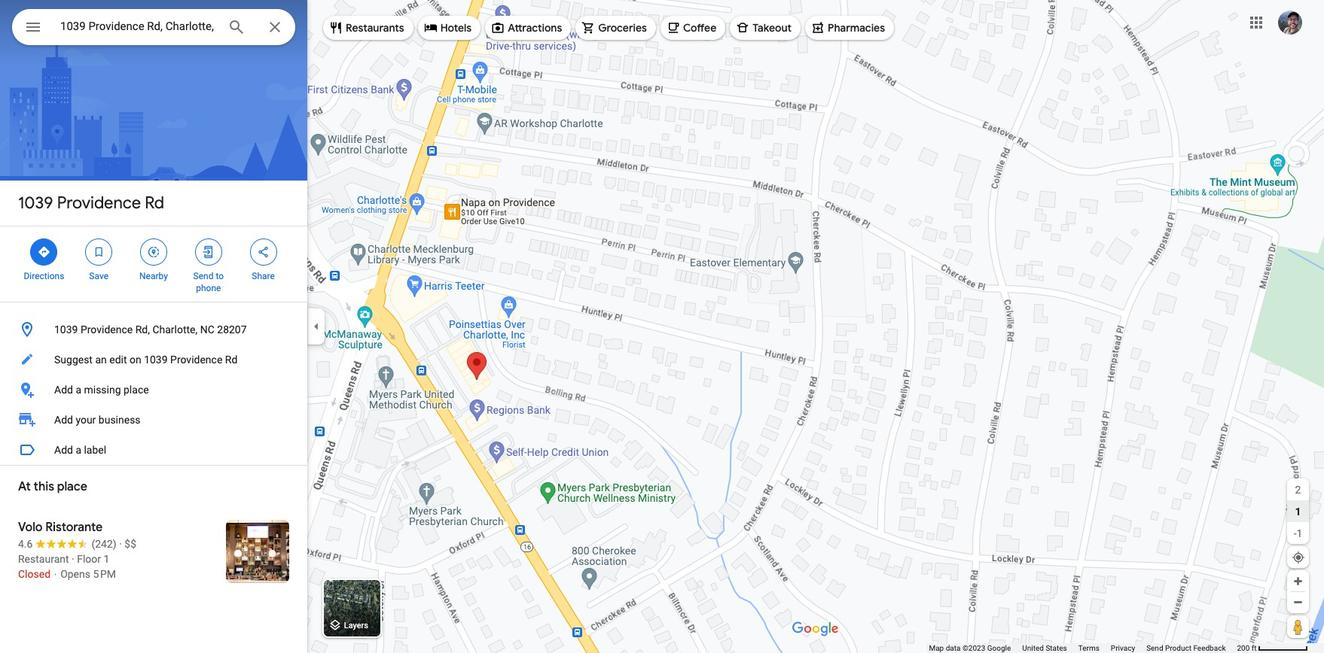 Task type: vqa. For each thing, say whether or not it's contained in the screenshot.
not
no



Task type: describe. For each thing, give the bounding box(es) containing it.
add your business link
[[0, 405, 307, 435]]

states
[[1046, 645, 1067, 653]]

terms
[[1079, 645, 1100, 653]]

business
[[99, 414, 141, 426]]

1 button
[[1287, 501, 1309, 523]]

add a label
[[54, 444, 106, 456]]

suggest
[[54, 354, 93, 366]]

feedback
[[1194, 645, 1226, 653]]

nearby
[[139, 271, 168, 282]]

send product feedback button
[[1147, 644, 1226, 654]]

at this place
[[18, 480, 87, 495]]

united states button
[[1022, 644, 1067, 654]]

none field inside the 1039 providence rd, charlotte, nc 28207 field
[[60, 17, 215, 35]]

add a missing place button
[[0, 375, 307, 405]]

google maps element
[[0, 0, 1324, 654]]

at
[[18, 480, 31, 495]]

an
[[95, 354, 107, 366]]

1039 Providence Rd, Charlotte, NC 28207 field
[[12, 9, 295, 45]]

add for add your business
[[54, 414, 73, 426]]

price: moderate image
[[124, 539, 136, 551]]

show street view coverage image
[[1287, 616, 1309, 639]]

rd inside button
[[225, 354, 238, 366]]

add a label button
[[0, 435, 307, 466]]

on
[[130, 354, 141, 366]]

add for add a label
[[54, 444, 73, 456]]

suggest an edit on 1039 providence rd
[[54, 354, 238, 366]]

2 1 -1
[[1294, 484, 1303, 540]]


[[257, 244, 270, 261]]

zoom in image
[[1293, 576, 1304, 588]]

1039 providence rd, charlotte, nc 28207 button
[[0, 315, 307, 345]]

providence for rd
[[57, 193, 141, 214]]

floor
[[77, 554, 101, 566]]

charlotte,
[[152, 324, 198, 336]]

$$
[[124, 539, 136, 551]]

groceries button
[[576, 10, 656, 46]]

opens
[[60, 569, 90, 581]]

nc
[[200, 324, 215, 336]]

restaurant · floor 1 closed ⋅ opens 5 pm
[[18, 554, 116, 581]]

4.6
[[18, 539, 33, 551]]


[[202, 244, 215, 261]]

this
[[34, 480, 54, 495]]

2 button
[[1287, 479, 1309, 501]]


[[92, 244, 106, 261]]

zoom out image
[[1293, 597, 1304, 609]]

add a missing place
[[54, 384, 149, 396]]

· inside restaurant · floor 1 closed ⋅ opens 5 pm
[[72, 554, 74, 566]]

share
[[252, 271, 275, 282]]

directions
[[24, 271, 64, 282]]

a for missing
[[76, 384, 81, 396]]

200
[[1237, 645, 1250, 653]]

united states
[[1022, 645, 1067, 653]]

providence for rd,
[[81, 324, 133, 336]]

your
[[76, 414, 96, 426]]

pharmacies button
[[805, 10, 894, 46]]

-1 button
[[1287, 523, 1309, 545]]

1 for restaurant · floor 1 closed ⋅ opens 5 pm
[[104, 554, 109, 566]]

send for send product feedback
[[1147, 645, 1163, 653]]

1039 for 1039 providence rd, charlotte, nc 28207
[[54, 324, 78, 336]]

⋅
[[53, 569, 58, 581]]

terms button
[[1079, 644, 1100, 654]]

hotels button
[[418, 10, 481, 46]]

send product feedback
[[1147, 645, 1226, 653]]

restaurants button
[[323, 10, 413, 46]]

ristorante
[[45, 521, 103, 536]]

 button
[[12, 9, 54, 48]]


[[147, 244, 160, 261]]

attractions button
[[485, 10, 571, 46]]

hotels
[[440, 21, 472, 35]]



Task type: locate. For each thing, give the bounding box(es) containing it.
place
[[124, 384, 149, 396], [57, 480, 87, 495]]

map
[[929, 645, 944, 653]]

rd up  at the top left of the page
[[145, 193, 164, 214]]

send to phone
[[193, 271, 224, 294]]

add left label
[[54, 444, 73, 456]]

1039 up the suggest on the bottom left
[[54, 324, 78, 336]]

a for label
[[76, 444, 81, 456]]

save
[[89, 271, 108, 282]]

volo ristorante
[[18, 521, 103, 536]]

volo
[[18, 521, 43, 536]]

phone
[[196, 283, 221, 294]]

restaurants
[[346, 21, 404, 35]]

(242)
[[91, 539, 117, 551]]

google
[[987, 645, 1011, 653]]

layers
[[344, 622, 368, 632]]

None field
[[60, 17, 215, 35]]

5 pm
[[93, 569, 116, 581]]

1 for 2 1 -1
[[1297, 528, 1303, 540]]

2 vertical spatial add
[[54, 444, 73, 456]]

collapse side panel image
[[308, 319, 325, 335]]

1 a from the top
[[76, 384, 81, 396]]

200 ft button
[[1237, 645, 1308, 653]]

2 horizontal spatial 1039
[[144, 354, 168, 366]]

-
[[1294, 528, 1297, 540]]

send up 'phone'
[[193, 271, 213, 282]]

1 vertical spatial ·
[[72, 554, 74, 566]]

©2023
[[963, 645, 985, 653]]

united
[[1022, 645, 1044, 653]]

add your business
[[54, 414, 141, 426]]

1039 providence rd, charlotte, nc 28207
[[54, 324, 247, 336]]

rd,
[[135, 324, 150, 336]]

0 vertical spatial providence
[[57, 193, 141, 214]]

footer
[[929, 644, 1237, 654]]

4.6 stars 242 reviews image
[[18, 537, 117, 552]]

a inside "add a missing place" button
[[76, 384, 81, 396]]

1 add from the top
[[54, 384, 73, 396]]

0 horizontal spatial 1039
[[18, 193, 53, 214]]

add for add a missing place
[[54, 384, 73, 396]]

a left the missing
[[76, 384, 81, 396]]

restaurant
[[18, 554, 69, 566]]

1039 for 1039 providence rd
[[18, 193, 53, 214]]

google account: cj baylor  
(christian.baylor@adept.ai) image
[[1278, 10, 1302, 34]]

· $$
[[119, 539, 136, 551]]

edit
[[109, 354, 127, 366]]

data
[[946, 645, 961, 653]]

privacy
[[1111, 645, 1135, 653]]

1039 providence rd main content
[[0, 0, 307, 654]]

send inside button
[[1147, 645, 1163, 653]]

1 inside restaurant · floor 1 closed ⋅ opens 5 pm
[[104, 554, 109, 566]]

0 vertical spatial place
[[124, 384, 149, 396]]

closed
[[18, 569, 50, 581]]

rd down 28207
[[225, 354, 238, 366]]

privacy button
[[1111, 644, 1135, 654]]

0 horizontal spatial place
[[57, 480, 87, 495]]

missing
[[84, 384, 121, 396]]

1039
[[18, 193, 53, 214], [54, 324, 78, 336], [144, 354, 168, 366]]

0 vertical spatial ·
[[119, 539, 122, 551]]

coffee
[[683, 21, 717, 35]]

add
[[54, 384, 73, 396], [54, 414, 73, 426], [54, 444, 73, 456]]

0 vertical spatial a
[[76, 384, 81, 396]]

1 vertical spatial rd
[[225, 354, 238, 366]]

suggest an edit on 1039 providence rd button
[[0, 345, 307, 375]]

0 vertical spatial add
[[54, 384, 73, 396]]

1 horizontal spatial 1039
[[54, 324, 78, 336]]


[[24, 17, 42, 38]]

providence up an
[[81, 324, 133, 336]]

200 ft
[[1237, 645, 1257, 653]]

·
[[119, 539, 122, 551], [72, 554, 74, 566]]

send for send to phone
[[193, 271, 213, 282]]

providence up 
[[57, 193, 141, 214]]


[[37, 244, 51, 261]]

1 vertical spatial add
[[54, 414, 73, 426]]

1 horizontal spatial rd
[[225, 354, 238, 366]]

1 vertical spatial place
[[57, 480, 87, 495]]

1 up 5 pm
[[104, 554, 109, 566]]

· up opens
[[72, 554, 74, 566]]

0 horizontal spatial send
[[193, 271, 213, 282]]

3 add from the top
[[54, 444, 73, 456]]

attractions
[[508, 21, 562, 35]]

map data ©2023 google
[[929, 645, 1011, 653]]

1 vertical spatial 1039
[[54, 324, 78, 336]]

actions for 1039 providence rd region
[[0, 227, 307, 302]]

0 horizontal spatial ·
[[72, 554, 74, 566]]

0 vertical spatial send
[[193, 271, 213, 282]]

1039 right the "on"
[[144, 354, 168, 366]]

0 horizontal spatial rd
[[145, 193, 164, 214]]

2 vertical spatial 1
[[104, 554, 109, 566]]

providence
[[57, 193, 141, 214], [81, 324, 133, 336], [170, 354, 222, 366]]

send inside send to phone
[[193, 271, 213, 282]]

1 vertical spatial a
[[76, 444, 81, 456]]

0 vertical spatial rd
[[145, 193, 164, 214]]

 search field
[[12, 9, 295, 48]]

2 add from the top
[[54, 414, 73, 426]]

place right the this at the bottom left of page
[[57, 480, 87, 495]]

add inside button
[[54, 444, 73, 456]]

1 vertical spatial providence
[[81, 324, 133, 336]]

2
[[1295, 484, 1301, 496]]

0 vertical spatial 1039
[[18, 193, 53, 214]]

1 horizontal spatial ·
[[119, 539, 122, 551]]

rd
[[145, 193, 164, 214], [225, 354, 238, 366]]

footer containing map data ©2023 google
[[929, 644, 1237, 654]]

groceries
[[598, 21, 647, 35]]

footer inside the google maps element
[[929, 644, 1237, 654]]

coffee button
[[661, 10, 726, 46]]

1
[[1295, 506, 1301, 518], [1297, 528, 1303, 540], [104, 554, 109, 566]]

1039 up 
[[18, 193, 53, 214]]

1 down 1 button
[[1297, 528, 1303, 540]]

1 horizontal spatial send
[[1147, 645, 1163, 653]]

place inside button
[[124, 384, 149, 396]]

1 horizontal spatial place
[[124, 384, 149, 396]]

a inside "add a label" button
[[76, 444, 81, 456]]

add left your
[[54, 414, 73, 426]]

send
[[193, 271, 213, 282], [1147, 645, 1163, 653]]

place down the "on"
[[124, 384, 149, 396]]

1039 providence rd
[[18, 193, 164, 214]]

product
[[1165, 645, 1192, 653]]

show your location image
[[1292, 551, 1305, 565]]

to
[[216, 271, 224, 282]]

1 vertical spatial send
[[1147, 645, 1163, 653]]

label
[[84, 444, 106, 456]]

· left $$ in the bottom of the page
[[119, 539, 122, 551]]

a left label
[[76, 444, 81, 456]]

ft
[[1252, 645, 1257, 653]]

0 vertical spatial 1
[[1295, 506, 1301, 518]]

2 vertical spatial providence
[[170, 354, 222, 366]]

pharmacies
[[828, 21, 885, 35]]

send left 'product'
[[1147, 645, 1163, 653]]

add inside button
[[54, 384, 73, 396]]

takeout
[[753, 21, 792, 35]]

1 up -1 button
[[1295, 506, 1301, 518]]

2 vertical spatial 1039
[[144, 354, 168, 366]]

takeout button
[[730, 10, 801, 46]]

1 vertical spatial 1
[[1297, 528, 1303, 540]]

28207
[[217, 324, 247, 336]]

2 a from the top
[[76, 444, 81, 456]]

add down the suggest on the bottom left
[[54, 384, 73, 396]]

providence down nc
[[170, 354, 222, 366]]

a
[[76, 384, 81, 396], [76, 444, 81, 456]]



